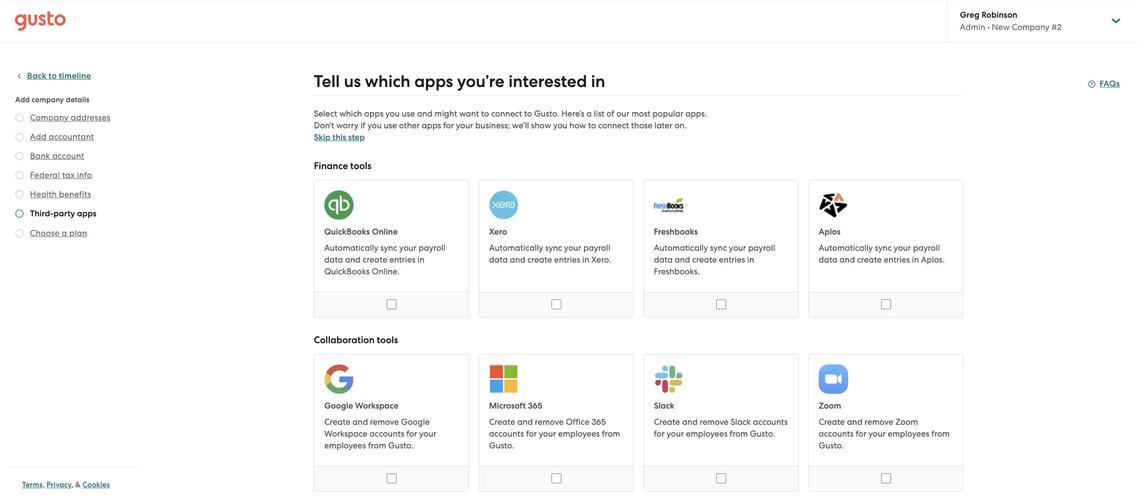 Task type: locate. For each thing, give the bounding box(es) containing it.
0 vertical spatial tools
[[350, 161, 372, 172]]

data down xero
[[489, 255, 508, 265]]

create for microsoft 365
[[489, 418, 516, 427]]

payroll inside automatically sync your payroll data and create entries in quickbooks online.
[[419, 243, 446, 253]]

your inside automatically sync your payroll data and create entries in freshbooks.
[[729, 243, 747, 253]]

apps up might on the top left
[[415, 71, 453, 92]]

1 horizontal spatial google
[[401, 418, 430, 427]]

company addresses
[[30, 113, 110, 123]]

to down list
[[588, 121, 596, 130]]

0 vertical spatial workspace
[[355, 401, 399, 412]]

which up worry
[[340, 109, 362, 119]]

2 create from the left
[[528, 255, 552, 265]]

automatically inside automatically sync your payroll data and create entries in xero.
[[489, 243, 544, 253]]

entries inside automatically sync your payroll data and create entries in freshbooks.
[[719, 255, 746, 265]]

we'll
[[512, 121, 529, 130]]

add for add accountant
[[30, 132, 47, 142]]

4 check image from the top
[[15, 171, 24, 180]]

data down quickbooks online
[[324, 255, 343, 265]]

3 sync from the left
[[711, 243, 727, 253]]

a left list
[[587, 109, 592, 119]]

data inside automatically sync your payroll data and create entries in quickbooks online.
[[324, 255, 343, 265]]

none button containing xero
[[479, 180, 634, 318]]

sync inside automatically sync your payroll data and create entries in freshbooks.
[[711, 243, 727, 253]]

1 automatically from the left
[[324, 243, 379, 253]]

data for aplos
[[819, 255, 838, 265]]

and inside select which apps you use and might want to connect to gusto. here's a list of our most popular apps. don't worry if you use other apps for your business; we'll show you how to connect those later on.
[[417, 109, 433, 119]]

gusto. inside create and remove google workspace accounts for your employees from gusto.
[[389, 441, 414, 451]]

sync for xero
[[546, 243, 562, 253]]

remove for microsoft 365
[[535, 418, 564, 427]]

accounts
[[753, 418, 788, 427], [370, 429, 405, 439], [489, 429, 524, 439], [819, 429, 854, 439]]

payroll inside automatically sync your payroll data and create entries in freshbooks.
[[749, 243, 776, 253]]

and inside automatically sync your payroll data and create entries in freshbooks.
[[675, 255, 691, 265]]

1 vertical spatial a
[[62, 228, 67, 238]]

2 create from the left
[[489, 418, 516, 427]]

create for freshbooks
[[693, 255, 717, 265]]

2 check image from the top
[[15, 229, 24, 238]]

in for freshbooks
[[748, 255, 755, 265]]

automatically down quickbooks online
[[324, 243, 379, 253]]

0 horizontal spatial tools
[[350, 161, 372, 172]]

use up other at the left top
[[402, 109, 415, 119]]

employees inside create and remove google workspace accounts for your employees from gusto.
[[324, 441, 366, 451]]

finance
[[314, 161, 348, 172]]

company left #2
[[1012, 22, 1050, 32]]

employees inside 'create and remove slack accounts for your employees from gusto.'
[[686, 429, 728, 439]]

1 vertical spatial tools
[[377, 335, 398, 346]]

connect down the of at the right top of page
[[599, 121, 629, 130]]

in for aplos
[[913, 255, 920, 265]]

•
[[988, 22, 990, 32]]

add up 'bank'
[[30, 132, 47, 142]]

, left &
[[71, 481, 74, 490]]

google inside create and remove google workspace accounts for your employees from gusto.
[[401, 418, 430, 427]]

connect up we'll
[[491, 109, 522, 119]]

1 vertical spatial 365
[[592, 418, 606, 427]]

automatically down xero
[[489, 243, 544, 253]]

0 horizontal spatial google
[[324, 401, 353, 412]]

remove
[[370, 418, 399, 427], [535, 418, 564, 427], [700, 418, 729, 427], [865, 418, 894, 427]]

choose a plan button
[[30, 227, 87, 239]]

, left privacy
[[43, 481, 45, 490]]

2 payroll from the left
[[584, 243, 611, 253]]

to up we'll
[[524, 109, 532, 119]]

none button xero
[[479, 180, 634, 318]]

0 vertical spatial quickbooks
[[324, 227, 370, 237]]

365
[[528, 401, 543, 412], [592, 418, 606, 427]]

apps inside 'list'
[[77, 209, 96, 219]]

2 entries from the left
[[555, 255, 581, 265]]

none button quickbooks online
[[314, 180, 469, 318]]

1 entries from the left
[[390, 255, 416, 265]]

3 check image from the top
[[15, 152, 24, 161]]

add accountant button
[[30, 131, 94, 143]]

None checkbox
[[387, 300, 397, 310], [552, 300, 562, 310], [717, 300, 726, 310], [882, 300, 891, 310], [552, 474, 562, 484], [717, 474, 726, 484], [387, 300, 397, 310], [552, 300, 562, 310], [717, 300, 726, 310], [882, 300, 891, 310], [552, 474, 562, 484], [717, 474, 726, 484]]

4 remove from the left
[[865, 418, 894, 427]]

add
[[15, 96, 30, 104], [30, 132, 47, 142]]

1 vertical spatial google
[[401, 418, 430, 427]]

check image left choose
[[15, 229, 24, 238]]

to
[[49, 71, 57, 81], [481, 109, 489, 119], [524, 109, 532, 119], [588, 121, 596, 130]]

a inside select which apps you use and might want to connect to gusto. here's a list of our most popular apps. don't worry if you use other apps for your business; we'll show you how to connect those later on.
[[587, 109, 592, 119]]

3 create from the left
[[654, 418, 681, 427]]

home image
[[15, 11, 66, 31]]

create for zoom
[[819, 418, 845, 427]]

remove for google workspace
[[370, 418, 399, 427]]

microsoft 365 image
[[489, 365, 519, 394]]

1 remove from the left
[[370, 418, 399, 427]]

sync inside automatically sync your payroll data and create entries in xero.
[[546, 243, 562, 253]]

0 horizontal spatial ,
[[43, 481, 45, 490]]

sync for freshbooks
[[711, 243, 727, 253]]

gusto.
[[535, 109, 560, 119], [750, 429, 776, 439], [389, 441, 414, 451], [489, 441, 515, 451], [819, 441, 844, 451]]

none button containing quickbooks online
[[314, 180, 469, 318]]

remove inside 'create and remove office 365 accounts for your employees from gusto.'
[[535, 418, 564, 427]]

3 entries from the left
[[719, 255, 746, 265]]

remove inside 'create and remove slack accounts for your employees from gusto.'
[[700, 418, 729, 427]]

1 vertical spatial which
[[340, 109, 362, 119]]

0 vertical spatial connect
[[491, 109, 522, 119]]

and inside 'create and remove office 365 accounts for your employees from gusto.'
[[518, 418, 533, 427]]

add company details
[[15, 96, 89, 104]]

employees inside create and remove zoom accounts for your employees from gusto.
[[888, 429, 930, 439]]

check image
[[15, 114, 24, 122], [15, 133, 24, 141], [15, 152, 24, 161], [15, 171, 24, 180], [15, 210, 24, 218]]

here's
[[562, 109, 585, 119]]

payroll
[[419, 243, 446, 253], [584, 243, 611, 253], [749, 243, 776, 253], [914, 243, 941, 253]]

your inside automatically sync your payroll data and create entries in xero.
[[565, 243, 582, 253]]

check image for bank
[[15, 152, 24, 161]]

and
[[417, 109, 433, 119], [345, 255, 361, 265], [510, 255, 526, 265], [675, 255, 691, 265], [840, 255, 856, 265], [353, 418, 368, 427], [518, 418, 533, 427], [683, 418, 698, 427], [848, 418, 863, 427]]

1 check image from the top
[[15, 114, 24, 122]]

automatically sync your payroll data and create entries in aplos.
[[819, 243, 945, 265]]

quickbooks
[[324, 227, 370, 237], [324, 267, 370, 277]]

1 vertical spatial company
[[30, 113, 68, 123]]

automatically
[[324, 243, 379, 253], [489, 243, 544, 253], [654, 243, 708, 253], [819, 243, 873, 253]]

most
[[632, 109, 651, 119]]

accounts inside create and remove google workspace accounts for your employees from gusto.
[[370, 429, 405, 439]]

0 horizontal spatial add
[[15, 96, 30, 104]]

you down "here's"
[[554, 121, 568, 130]]

create and remove zoom accounts for your employees from gusto.
[[819, 418, 950, 451]]

0 horizontal spatial you
[[368, 121, 382, 130]]

data inside automatically sync your payroll data and create entries in aplos.
[[819, 255, 838, 265]]

0 vertical spatial add
[[15, 96, 30, 104]]

check image left federal
[[15, 171, 24, 180]]

in inside automatically sync your payroll data and create entries in quickbooks online.
[[418, 255, 425, 265]]

None checkbox
[[387, 474, 397, 484], [882, 474, 891, 484], [387, 474, 397, 484], [882, 474, 891, 484]]

entries inside automatically sync your payroll data and create entries in quickbooks online.
[[390, 255, 416, 265]]

0 vertical spatial check image
[[15, 191, 24, 199]]

,
[[43, 481, 45, 490], [71, 481, 74, 490]]

4 automatically from the left
[[819, 243, 873, 253]]

data
[[324, 255, 343, 265], [489, 255, 508, 265], [654, 255, 673, 265], [819, 255, 838, 265]]

addresses
[[71, 113, 110, 123]]

data for quickbooks online
[[324, 255, 343, 265]]

0 vertical spatial which
[[365, 71, 411, 92]]

1 vertical spatial quickbooks
[[324, 267, 370, 277]]

from inside create and remove google workspace accounts for your employees from gusto.
[[368, 441, 386, 451]]

2 quickbooks from the top
[[324, 267, 370, 277]]

sync for quickbooks online
[[381, 243, 398, 253]]

and inside automatically sync your payroll data and create entries in quickbooks online.
[[345, 255, 361, 265]]

create and remove slack accounts for your employees from gusto.
[[654, 418, 788, 439]]

data down aplos
[[819, 255, 838, 265]]

automatically inside automatically sync your payroll data and create entries in quickbooks online.
[[324, 243, 379, 253]]

and inside create and remove google workspace accounts for your employees from gusto.
[[353, 418, 368, 427]]

1 vertical spatial slack
[[731, 418, 751, 427]]

0 vertical spatial company
[[1012, 22, 1050, 32]]

quickbooks inside automatically sync your payroll data and create entries in quickbooks online.
[[324, 267, 370, 277]]

in inside automatically sync your payroll data and create entries in aplos.
[[913, 255, 920, 265]]

3 create from the left
[[693, 255, 717, 265]]

and inside automatically sync your payroll data and create entries in aplos.
[[840, 255, 856, 265]]

your
[[456, 121, 474, 130], [400, 243, 417, 253], [565, 243, 582, 253], [729, 243, 747, 253], [894, 243, 912, 253], [420, 429, 437, 439], [539, 429, 556, 439], [667, 429, 684, 439], [869, 429, 886, 439]]

automatically down aplos
[[819, 243, 873, 253]]

privacy
[[47, 481, 71, 490]]

1 vertical spatial check image
[[15, 229, 24, 238]]

show
[[531, 121, 552, 130]]

add inside button
[[30, 132, 47, 142]]

to right back
[[49, 71, 57, 81]]

4 sync from the left
[[875, 243, 892, 253]]

data for freshbooks
[[654, 255, 673, 265]]

automatically down the freshbooks on the top
[[654, 243, 708, 253]]

1 horizontal spatial connect
[[599, 121, 629, 130]]

create down google workspace
[[324, 418, 351, 427]]

for inside 'create and remove slack accounts for your employees from gusto.'
[[654, 429, 665, 439]]

timeline
[[59, 71, 91, 81]]

create
[[363, 255, 388, 265], [528, 255, 552, 265], [693, 255, 717, 265], [858, 255, 882, 265]]

none button microsoft 365
[[479, 354, 634, 492]]

want
[[460, 109, 479, 119]]

none button containing freshbooks
[[644, 180, 799, 318]]

how
[[570, 121, 586, 130]]

365 right office
[[592, 418, 606, 427]]

zoom
[[819, 401, 842, 412], [896, 418, 919, 427]]

entries for xero
[[555, 255, 581, 265]]

apps up if
[[364, 109, 384, 119]]

xero
[[489, 227, 507, 237]]

entries for aplos
[[884, 255, 911, 265]]

employees
[[558, 429, 600, 439], [686, 429, 728, 439], [888, 429, 930, 439], [324, 441, 366, 451]]

in inside automatically sync your payroll data and create entries in xero.
[[583, 255, 590, 265]]

on.
[[675, 121, 687, 130]]

1 sync from the left
[[381, 243, 398, 253]]

tools down step
[[350, 161, 372, 172]]

4 payroll from the left
[[914, 243, 941, 253]]

health benefits
[[30, 190, 91, 199]]

4 entries from the left
[[884, 255, 911, 265]]

quickbooks left online.
[[324, 267, 370, 277]]

us
[[344, 71, 361, 92]]

create inside 'create and remove slack accounts for your employees from gusto.'
[[654, 418, 681, 427]]

check image
[[15, 191, 24, 199], [15, 229, 24, 238]]

sync for aplos
[[875, 243, 892, 253]]

payroll for quickbooks online
[[419, 243, 446, 253]]

365 inside 'create and remove office 365 accounts for your employees from gusto.'
[[592, 418, 606, 427]]

5 check image from the top
[[15, 210, 24, 218]]

1 horizontal spatial company
[[1012, 22, 1050, 32]]

3 data from the left
[[654, 255, 673, 265]]

3 payroll from the left
[[749, 243, 776, 253]]

gusto. inside 'create and remove office 365 accounts for your employees from gusto.'
[[489, 441, 515, 451]]

entries
[[390, 255, 416, 265], [555, 255, 581, 265], [719, 255, 746, 265], [884, 255, 911, 265]]

finance tools
[[314, 161, 372, 172]]

none button containing slack
[[644, 354, 799, 492]]

which right us at the top left of the page
[[365, 71, 411, 92]]

payroll inside automatically sync your payroll data and create entries in aplos.
[[914, 243, 941, 253]]

4 create from the left
[[819, 418, 845, 427]]

bank account button
[[30, 150, 84, 162]]

0 vertical spatial zoom
[[819, 401, 842, 412]]

other
[[399, 121, 420, 130]]

create down slack image
[[654, 418, 681, 427]]

1 create from the left
[[324, 418, 351, 427]]

you
[[386, 109, 400, 119], [368, 121, 382, 130], [554, 121, 568, 130]]

company
[[32, 96, 64, 104]]

data inside automatically sync your payroll data and create entries in xero.
[[489, 255, 508, 265]]

in inside automatically sync your payroll data and create entries in freshbooks.
[[748, 255, 755, 265]]

1 vertical spatial connect
[[599, 121, 629, 130]]

0 horizontal spatial use
[[384, 121, 397, 130]]

1 horizontal spatial 365
[[592, 418, 606, 427]]

365 right microsoft
[[528, 401, 543, 412]]

create down microsoft
[[489, 418, 516, 427]]

1 horizontal spatial a
[[587, 109, 592, 119]]

google workspace image
[[324, 365, 354, 394]]

create inside automatically sync your payroll data and create entries in freshbooks.
[[693, 255, 717, 265]]

check image left third- in the left of the page
[[15, 210, 24, 218]]

add accountant
[[30, 132, 94, 142]]

remove inside create and remove google workspace accounts for your employees from gusto.
[[370, 418, 399, 427]]

create inside create and remove zoom accounts for your employees from gusto.
[[819, 418, 845, 427]]

sync inside automatically sync your payroll data and create entries in aplos.
[[875, 243, 892, 253]]

none button containing microsoft 365
[[479, 354, 634, 492]]

create for aplos
[[858, 255, 882, 265]]

workspace down google workspace
[[324, 429, 368, 439]]

use
[[402, 109, 415, 119], [384, 121, 397, 130]]

entries inside automatically sync your payroll data and create entries in aplos.
[[884, 255, 911, 265]]

1 horizontal spatial ,
[[71, 481, 74, 490]]

you up other at the left top
[[386, 109, 400, 119]]

accounts inside create and remove zoom accounts for your employees from gusto.
[[819, 429, 854, 439]]

for inside select which apps you use and might want to connect to gusto. here's a list of our most popular apps. don't worry if you use other apps for your business; we'll show you how to connect those later on.
[[443, 121, 454, 130]]

you right if
[[368, 121, 382, 130]]

entries for quickbooks online
[[390, 255, 416, 265]]

2 data from the left
[[489, 255, 508, 265]]

create inside create and remove google workspace accounts for your employees from gusto.
[[324, 418, 351, 427]]

collaboration
[[314, 335, 375, 346]]

2 automatically from the left
[[489, 243, 544, 253]]

check image left 'health'
[[15, 191, 24, 199]]

create down "zoom" image
[[819, 418, 845, 427]]

company
[[1012, 22, 1050, 32], [30, 113, 68, 123]]

tools right collaboration at left
[[377, 335, 398, 346]]

workspace up create and remove google workspace accounts for your employees from gusto.
[[355, 401, 399, 412]]

0 vertical spatial use
[[402, 109, 415, 119]]

0 horizontal spatial a
[[62, 228, 67, 238]]

0 vertical spatial a
[[587, 109, 592, 119]]

create inside automatically sync your payroll data and create entries in xero.
[[528, 255, 552, 265]]

0 horizontal spatial company
[[30, 113, 68, 123]]

info
[[77, 170, 92, 180]]

0 vertical spatial 365
[[528, 401, 543, 412]]

payroll inside automatically sync your payroll data and create entries in xero.
[[584, 243, 611, 253]]

1 check image from the top
[[15, 191, 24, 199]]

automatically inside automatically sync your payroll data and create entries in aplos.
[[819, 243, 873, 253]]

entries inside automatically sync your payroll data and create entries in xero.
[[555, 255, 581, 265]]

none button containing aplos
[[809, 180, 964, 318]]

1 payroll from the left
[[419, 243, 446, 253]]

workspace
[[355, 401, 399, 412], [324, 429, 368, 439]]

apps up plan
[[77, 209, 96, 219]]

check image left add accountant
[[15, 133, 24, 141]]

1 horizontal spatial slack
[[731, 418, 751, 427]]

connect
[[491, 109, 522, 119], [599, 121, 629, 130]]

2 sync from the left
[[546, 243, 562, 253]]

freshbooks image
[[654, 191, 684, 220]]

google
[[324, 401, 353, 412], [401, 418, 430, 427]]

1 vertical spatial use
[[384, 121, 397, 130]]

remove inside create and remove zoom accounts for your employees from gusto.
[[865, 418, 894, 427]]

#2
[[1052, 22, 1062, 32]]

1 horizontal spatial add
[[30, 132, 47, 142]]

0 vertical spatial slack
[[654, 401, 675, 412]]

aplos
[[819, 227, 841, 237]]

1 vertical spatial add
[[30, 132, 47, 142]]

select which apps you use and might want to connect to gusto. here's a list of our most popular apps. don't worry if you use other apps for your business; we'll show you how to connect those later on.
[[314, 109, 707, 130]]

create inside 'create and remove office 365 accounts for your employees from gusto.'
[[489, 418, 516, 427]]

add left company
[[15, 96, 30, 104]]

apps.
[[686, 109, 707, 119]]

3 remove from the left
[[700, 418, 729, 427]]

this
[[333, 132, 346, 143]]

company inside button
[[30, 113, 68, 123]]

check image left 'bank'
[[15, 152, 24, 161]]

1 horizontal spatial tools
[[377, 335, 398, 346]]

3 automatically from the left
[[654, 243, 708, 253]]

federal tax info button
[[30, 169, 92, 181]]

none button containing google workspace
[[314, 354, 469, 492]]

new
[[992, 22, 1010, 32]]

none button 'freshbooks'
[[644, 180, 799, 318]]

1 horizontal spatial zoom
[[896, 418, 919, 427]]

automatically for aplos
[[819, 243, 873, 253]]

0 vertical spatial google
[[324, 401, 353, 412]]

slack
[[654, 401, 675, 412], [731, 418, 751, 427]]

bank
[[30, 151, 50, 161]]

company down company
[[30, 113, 68, 123]]

for
[[443, 121, 454, 130], [407, 429, 417, 439], [526, 429, 537, 439], [654, 429, 665, 439], [856, 429, 867, 439]]

create inside automatically sync your payroll data and create entries in quickbooks online.
[[363, 255, 388, 265]]

0 horizontal spatial slack
[[654, 401, 675, 412]]

a left plan
[[62, 228, 67, 238]]

none button containing zoom
[[809, 354, 964, 492]]

use left other at the left top
[[384, 121, 397, 130]]

None button
[[314, 180, 469, 318], [479, 180, 634, 318], [644, 180, 799, 318], [809, 180, 964, 318], [314, 354, 469, 492], [479, 354, 634, 492], [644, 354, 799, 492], [809, 354, 964, 492]]

aplos image
[[819, 191, 849, 220]]

4 data from the left
[[819, 255, 838, 265]]

sync inside automatically sync your payroll data and create entries in quickbooks online.
[[381, 243, 398, 253]]

data up freshbooks.
[[654, 255, 673, 265]]

1 vertical spatial zoom
[[896, 418, 919, 427]]

2 check image from the top
[[15, 133, 24, 141]]

create for xero
[[528, 255, 552, 265]]

to inside button
[[49, 71, 57, 81]]

automatically inside automatically sync your payroll data and create entries in freshbooks.
[[654, 243, 708, 253]]

1 create from the left
[[363, 255, 388, 265]]

check image down add company details
[[15, 114, 24, 122]]

back to timeline
[[27, 71, 91, 81]]

create for google workspace
[[324, 418, 351, 427]]

create inside automatically sync your payroll data and create entries in aplos.
[[858, 255, 882, 265]]

check image for health
[[15, 191, 24, 199]]

quickbooks down quickbooks online image
[[324, 227, 370, 237]]

2 remove from the left
[[535, 418, 564, 427]]

0 horizontal spatial which
[[340, 109, 362, 119]]

4 create from the left
[[858, 255, 882, 265]]

1 vertical spatial workspace
[[324, 429, 368, 439]]

0 horizontal spatial connect
[[491, 109, 522, 119]]

check image for add
[[15, 133, 24, 141]]

1 data from the left
[[324, 255, 343, 265]]

data inside automatically sync your payroll data and create entries in freshbooks.
[[654, 255, 673, 265]]

a
[[587, 109, 592, 119], [62, 228, 67, 238]]



Task type: describe. For each thing, give the bounding box(es) containing it.
slack inside 'create and remove slack accounts for your employees from gusto.'
[[731, 418, 751, 427]]

gusto. inside select which apps you use and might want to connect to gusto. here's a list of our most popular apps. don't worry if you use other apps for your business; we'll show you how to connect those later on.
[[535, 109, 560, 119]]

entries for freshbooks
[[719, 255, 746, 265]]

payroll for freshbooks
[[749, 243, 776, 253]]

none button slack
[[644, 354, 799, 492]]

2 , from the left
[[71, 481, 74, 490]]

popular
[[653, 109, 684, 119]]

privacy link
[[47, 481, 71, 490]]

select
[[314, 109, 337, 119]]

tax
[[62, 170, 75, 180]]

faqs button
[[1089, 78, 1121, 90]]

aplos.
[[922, 255, 945, 265]]

create and remove google workspace accounts for your employees from gusto.
[[324, 418, 437, 451]]

might
[[435, 109, 457, 119]]

2 horizontal spatial you
[[554, 121, 568, 130]]

your inside automatically sync your payroll data and create entries in quickbooks online.
[[400, 243, 417, 253]]

microsoft 365
[[489, 401, 543, 412]]

0 horizontal spatial 365
[[528, 401, 543, 412]]

1 horizontal spatial use
[[402, 109, 415, 119]]

for inside create and remove zoom accounts for your employees from gusto.
[[856, 429, 867, 439]]

check image for federal
[[15, 171, 24, 180]]

third-
[[30, 209, 54, 219]]

add for add company details
[[15, 96, 30, 104]]

interested
[[509, 71, 587, 92]]

step
[[348, 132, 365, 143]]

faqs
[[1100, 79, 1121, 89]]

cookies
[[83, 481, 110, 490]]

employees inside 'create and remove office 365 accounts for your employees from gusto.'
[[558, 429, 600, 439]]

none button google workspace
[[314, 354, 469, 492]]

your inside create and remove zoom accounts for your employees from gusto.
[[869, 429, 886, 439]]

for inside 'create and remove office 365 accounts for your employees from gusto.'
[[526, 429, 537, 439]]

zoom image
[[819, 365, 849, 394]]

health
[[30, 190, 57, 199]]

automatically sync your payroll data and create entries in quickbooks online.
[[324, 243, 446, 277]]

you're
[[457, 71, 505, 92]]

from inside create and remove zoom accounts for your employees from gusto.
[[932, 429, 950, 439]]

1 horizontal spatial you
[[386, 109, 400, 119]]

accountant
[[49, 132, 94, 142]]

quickbooks online
[[324, 227, 398, 237]]

and inside automatically sync your payroll data and create entries in xero.
[[510, 255, 526, 265]]

admin
[[961, 22, 986, 32]]

plan
[[69, 228, 87, 238]]

automatically for xero
[[489, 243, 544, 253]]

tools for collaboration tools
[[377, 335, 398, 346]]

robinson
[[982, 10, 1018, 20]]

if
[[361, 121, 366, 130]]

collaboration tools
[[314, 335, 398, 346]]

zoom inside create and remove zoom accounts for your employees from gusto.
[[896, 418, 919, 427]]

for inside create and remove google workspace accounts for your employees from gusto.
[[407, 429, 417, 439]]

your inside create and remove google workspace accounts for your employees from gusto.
[[420, 429, 437, 439]]

to up business;
[[481, 109, 489, 119]]

and inside create and remove zoom accounts for your employees from gusto.
[[848, 418, 863, 427]]

tools for finance tools
[[350, 161, 372, 172]]

and inside 'create and remove slack accounts for your employees from gusto.'
[[683, 418, 698, 427]]

1 quickbooks from the top
[[324, 227, 370, 237]]

1 horizontal spatial which
[[365, 71, 411, 92]]

0 horizontal spatial zoom
[[819, 401, 842, 412]]

apps down might on the top left
[[422, 121, 441, 130]]

benefits
[[59, 190, 91, 199]]

bank account
[[30, 151, 84, 161]]

none button aplos
[[809, 180, 964, 318]]

automatically sync your payroll data and create entries in freshbooks.
[[654, 243, 776, 277]]

xero.
[[592, 255, 612, 265]]

automatically for freshbooks
[[654, 243, 708, 253]]

your inside 'create and remove slack accounts for your employees from gusto.'
[[667, 429, 684, 439]]

check image for company
[[15, 114, 24, 122]]

our
[[617, 109, 630, 119]]

payroll for xero
[[584, 243, 611, 253]]

cookies button
[[83, 480, 110, 491]]

in for xero
[[583, 255, 590, 265]]

quickbooks online image
[[324, 191, 354, 220]]

accounts inside 'create and remove slack accounts for your employees from gusto.'
[[753, 418, 788, 427]]

workspace inside create and remove google workspace accounts for your employees from gusto.
[[324, 429, 368, 439]]

federal
[[30, 170, 60, 180]]

1 , from the left
[[43, 481, 45, 490]]

don't
[[314, 121, 334, 130]]

your inside 'create and remove office 365 accounts for your employees from gusto.'
[[539, 429, 556, 439]]

account
[[52, 151, 84, 161]]

your inside select which apps you use and might want to connect to gusto. here's a list of our most popular apps. don't worry if you use other apps for your business; we'll show you how to connect those later on.
[[456, 121, 474, 130]]

later
[[655, 121, 673, 130]]

in for quickbooks online
[[418, 255, 425, 265]]

greg
[[961, 10, 980, 20]]

tell us which apps you're interested in
[[314, 71, 606, 92]]

company inside the "greg robinson admin • new company #2"
[[1012, 22, 1050, 32]]

skip
[[314, 132, 331, 143]]

your inside automatically sync your payroll data and create entries in aplos.
[[894, 243, 912, 253]]

details
[[66, 96, 89, 104]]

skip this step
[[314, 132, 365, 143]]

online.
[[372, 267, 400, 277]]

check image for choose
[[15, 229, 24, 238]]

remove for zoom
[[865, 418, 894, 427]]

&
[[75, 481, 81, 490]]

gusto. inside create and remove zoom accounts for your employees from gusto.
[[819, 441, 844, 451]]

create for quickbooks online
[[363, 255, 388, 265]]

automatically sync your payroll data and create entries in xero.
[[489, 243, 612, 265]]

third-party apps list
[[15, 112, 136, 241]]

automatically for quickbooks online
[[324, 243, 379, 253]]

those
[[632, 121, 653, 130]]

choose a plan
[[30, 228, 87, 238]]

from inside 'create and remove office 365 accounts for your employees from gusto.'
[[602, 429, 620, 439]]

list
[[594, 109, 605, 119]]

which inside select which apps you use and might want to connect to gusto. here's a list of our most popular apps. don't worry if you use other apps for your business; we'll show you how to connect those later on.
[[340, 109, 362, 119]]

terms link
[[22, 481, 43, 490]]

microsoft
[[489, 401, 526, 412]]

from inside 'create and remove slack accounts for your employees from gusto.'
[[730, 429, 748, 439]]

xero image
[[489, 191, 519, 220]]

accounts inside 'create and remove office 365 accounts for your employees from gusto.'
[[489, 429, 524, 439]]

business;
[[476, 121, 510, 130]]

tell
[[314, 71, 340, 92]]

back
[[27, 71, 46, 81]]

online
[[372, 227, 398, 237]]

terms
[[22, 481, 43, 490]]

gusto. inside 'create and remove slack accounts for your employees from gusto.'
[[750, 429, 776, 439]]

health benefits button
[[30, 189, 91, 200]]

create for slack
[[654, 418, 681, 427]]

worry
[[336, 121, 359, 130]]

none button "zoom"
[[809, 354, 964, 492]]

back to timeline button
[[15, 70, 91, 82]]

terms , privacy , & cookies
[[22, 481, 110, 490]]

data for xero
[[489, 255, 508, 265]]

remove for slack
[[700, 418, 729, 427]]

federal tax info
[[30, 170, 92, 180]]

skip this step button
[[314, 132, 365, 144]]

slack image
[[654, 365, 684, 394]]

a inside "button"
[[62, 228, 67, 238]]

freshbooks
[[654, 227, 698, 237]]

greg robinson admin • new company #2
[[961, 10, 1062, 32]]

payroll for aplos
[[914, 243, 941, 253]]

create and remove office 365 accounts for your employees from gusto.
[[489, 418, 620, 451]]

choose
[[30, 228, 60, 238]]

google workspace
[[324, 401, 399, 412]]

third-party apps
[[30, 209, 96, 219]]

of
[[607, 109, 615, 119]]



Task type: vqa. For each thing, say whether or not it's contained in the screenshot.


